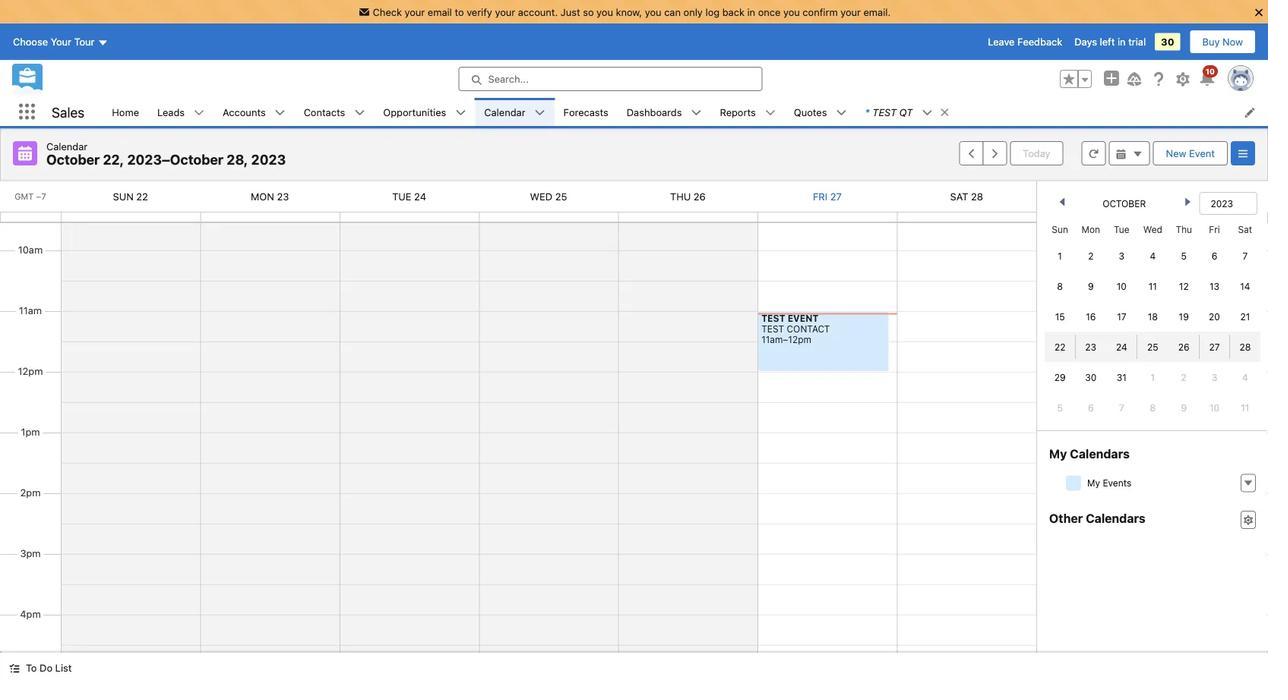 Task type: describe. For each thing, give the bounding box(es) containing it.
leave
[[988, 36, 1015, 48]]

0 vertical spatial 27
[[830, 191, 842, 202]]

14
[[1240, 281, 1250, 292]]

1 horizontal spatial 6
[[1212, 251, 1218, 261]]

today button
[[1010, 141, 1063, 166]]

mon 23 button
[[251, 191, 289, 202]]

qt
[[899, 106, 913, 118]]

1 you from the left
[[597, 6, 613, 18]]

26 inside grid
[[1178, 342, 1190, 353]]

event
[[1189, 148, 1215, 159]]

25 inside grid
[[1147, 342, 1158, 353]]

thu for thu
[[1176, 224, 1192, 235]]

*
[[865, 106, 870, 118]]

11am–12pm
[[761, 334, 811, 345]]

calendar link
[[475, 98, 535, 126]]

text default image inside quotes list item
[[836, 108, 847, 118]]

search... button
[[459, 67, 762, 91]]

text default image for accounts
[[275, 108, 285, 118]]

12
[[1179, 281, 1189, 292]]

1 vertical spatial 5
[[1057, 403, 1063, 413]]

1 vertical spatial 23
[[1085, 342, 1097, 353]]

tue 24 button
[[392, 191, 426, 202]]

3 your from the left
[[841, 6, 861, 18]]

0 horizontal spatial 26
[[694, 191, 706, 202]]

feedback
[[1017, 36, 1062, 48]]

choose
[[13, 36, 48, 48]]

12pm
[[18, 365, 43, 377]]

my for my events
[[1087, 478, 1100, 489]]

accounts list item
[[214, 98, 295, 126]]

0 horizontal spatial in
[[747, 6, 755, 18]]

0 horizontal spatial 3
[[1119, 251, 1125, 261]]

* test qt
[[865, 106, 913, 118]]

back
[[722, 6, 745, 18]]

10am
[[18, 244, 43, 255]]

2023–october
[[127, 152, 224, 168]]

2 you from the left
[[645, 6, 662, 18]]

21
[[1240, 312, 1250, 322]]

3pm
[[20, 548, 41, 559]]

1pm
[[21, 426, 40, 438]]

choose your tour
[[13, 36, 95, 48]]

can
[[664, 6, 681, 18]]

text default image for reports
[[765, 108, 776, 118]]

buy
[[1202, 36, 1220, 48]]

text default image inside contacts list item
[[354, 108, 365, 118]]

other
[[1049, 511, 1083, 526]]

thu 26 button
[[670, 191, 706, 202]]

accounts link
[[214, 98, 275, 126]]

sat 28
[[950, 191, 983, 202]]

2023
[[251, 152, 286, 168]]

0 horizontal spatial 6
[[1088, 403, 1094, 413]]

contacts
[[304, 106, 345, 118]]

1 horizontal spatial 11
[[1241, 403, 1249, 413]]

sun for sun
[[1052, 224, 1068, 235]]

11am
[[19, 305, 42, 316]]

my calendars
[[1049, 447, 1130, 461]]

new event button
[[1153, 141, 1228, 166]]

sat for sat 28
[[950, 191, 968, 202]]

dashboards link
[[618, 98, 691, 126]]

list item containing *
[[856, 98, 957, 126]]

gmt −7
[[15, 192, 46, 202]]

do
[[40, 663, 52, 674]]

1 horizontal spatial group
[[1060, 70, 1092, 88]]

0 vertical spatial 7
[[1243, 251, 1248, 261]]

0 vertical spatial 25
[[555, 191, 567, 202]]

2pm
[[20, 487, 41, 498]]

text default image inside opportunities list item
[[455, 108, 466, 118]]

just
[[561, 6, 580, 18]]

quotes link
[[785, 98, 836, 126]]

new
[[1166, 148, 1186, 159]]

text default image inside list item
[[939, 107, 950, 118]]

so
[[583, 6, 594, 18]]

0 horizontal spatial 28
[[971, 191, 983, 202]]

to
[[26, 663, 37, 674]]

3 you from the left
[[783, 6, 800, 18]]

mon for mon 23
[[251, 191, 274, 202]]

31
[[1117, 372, 1127, 383]]

1 your from the left
[[405, 6, 425, 18]]

days left in trial
[[1075, 36, 1146, 48]]

reports list item
[[711, 98, 785, 126]]

calendar list item
[[475, 98, 554, 126]]

check
[[373, 6, 402, 18]]

sun for sun 22
[[113, 191, 134, 202]]

confirm
[[803, 6, 838, 18]]

sat 28 button
[[950, 191, 983, 202]]

22 inside grid
[[1055, 342, 1066, 353]]

my for my calendars
[[1049, 447, 1067, 461]]

sun 22
[[113, 191, 148, 202]]

1 horizontal spatial 5
[[1181, 251, 1187, 261]]

1 horizontal spatial 1
[[1151, 372, 1155, 383]]

test up 11am–12pm
[[761, 313, 785, 324]]

your
[[51, 36, 71, 48]]

0 horizontal spatial 24
[[414, 191, 426, 202]]

buy now
[[1202, 36, 1243, 48]]

test event link
[[761, 313, 819, 324]]

22,
[[103, 152, 124, 168]]

fri for fri
[[1209, 224, 1220, 235]]

opportunities
[[383, 106, 446, 118]]

thu 26
[[670, 191, 706, 202]]

email
[[428, 6, 452, 18]]

quotes
[[794, 106, 827, 118]]

1 vertical spatial 8
[[1150, 403, 1156, 413]]

text default image inside the to do list 'button'
[[9, 664, 20, 674]]

0 vertical spatial 1
[[1058, 251, 1062, 261]]

leads list item
[[148, 98, 214, 126]]

know,
[[616, 6, 642, 18]]

tour
[[74, 36, 95, 48]]

tue 24
[[392, 191, 426, 202]]

27 inside grid
[[1209, 342, 1220, 353]]

check your email to verify your account. just so you know, you can only log back in once you confirm your email.
[[373, 6, 891, 18]]

event
[[788, 313, 819, 324]]

fri 27 button
[[813, 191, 842, 202]]

calendars for other calendars
[[1086, 511, 1146, 526]]

4pm
[[20, 609, 41, 620]]

0 vertical spatial 8
[[1057, 281, 1063, 292]]

19
[[1179, 312, 1189, 322]]

30 inside grid
[[1085, 372, 1097, 383]]

1 vertical spatial 3
[[1212, 372, 1217, 383]]

wed for wed
[[1143, 224, 1162, 235]]

gmt
[[15, 192, 34, 202]]

left
[[1100, 36, 1115, 48]]

october inside calendar october 22, 2023–october 28, 2023
[[46, 152, 100, 168]]



Task type: locate. For each thing, give the bounding box(es) containing it.
0 horizontal spatial my
[[1049, 447, 1067, 461]]

in right the left
[[1118, 36, 1126, 48]]

test
[[873, 106, 897, 118], [761, 313, 785, 324], [761, 324, 784, 334]]

4
[[1150, 251, 1156, 261], [1242, 372, 1248, 383]]

4 down the 21
[[1242, 372, 1248, 383]]

calendar inside calendar link
[[484, 106, 525, 118]]

1 vertical spatial sat
[[1238, 224, 1252, 235]]

once
[[758, 6, 781, 18]]

0 vertical spatial my
[[1049, 447, 1067, 461]]

1 horizontal spatial 3
[[1212, 372, 1217, 383]]

5 down "29"
[[1057, 403, 1063, 413]]

28 inside grid
[[1240, 342, 1251, 353]]

10 inside dropdown button
[[1206, 67, 1215, 76]]

1 horizontal spatial october
[[1103, 198, 1146, 209]]

forecasts
[[563, 106, 608, 118]]

0 vertical spatial 22
[[136, 191, 148, 202]]

2 up 16
[[1088, 251, 1094, 261]]

0 horizontal spatial 5
[[1057, 403, 1063, 413]]

1 horizontal spatial in
[[1118, 36, 1126, 48]]

0 vertical spatial 11
[[1149, 281, 1157, 292]]

1 horizontal spatial 23
[[1085, 342, 1097, 353]]

1 vertical spatial 11
[[1241, 403, 1249, 413]]

1 vertical spatial 1
[[1151, 372, 1155, 383]]

now
[[1223, 36, 1243, 48]]

28,
[[227, 152, 248, 168]]

calendar for calendar
[[484, 106, 525, 118]]

wed for wed 25
[[530, 191, 552, 202]]

tue
[[392, 191, 411, 202], [1114, 224, 1130, 235]]

1 horizontal spatial calendar
[[484, 106, 525, 118]]

in right back
[[747, 6, 755, 18]]

sat for sat
[[1238, 224, 1252, 235]]

0 horizontal spatial 30
[[1085, 372, 1097, 383]]

your left email in the left of the page
[[405, 6, 425, 18]]

contacts link
[[295, 98, 354, 126]]

forecasts link
[[554, 98, 618, 126]]

28
[[971, 191, 983, 202], [1240, 342, 1251, 353]]

calendars down events at the right bottom
[[1086, 511, 1146, 526]]

contacts list item
[[295, 98, 374, 126]]

group
[[1060, 70, 1092, 88], [959, 141, 1007, 166]]

0 horizontal spatial 9
[[1088, 281, 1094, 292]]

you right so on the left
[[597, 6, 613, 18]]

grid containing sun
[[1045, 218, 1261, 423]]

your right verify
[[495, 6, 515, 18]]

17
[[1117, 312, 1126, 322]]

0 horizontal spatial 2
[[1088, 251, 1094, 261]]

1 vertical spatial 7
[[1119, 403, 1124, 413]]

0 vertical spatial 6
[[1212, 251, 1218, 261]]

contact
[[787, 324, 830, 334]]

0 horizontal spatial 1
[[1058, 251, 1062, 261]]

11
[[1149, 281, 1157, 292], [1241, 403, 1249, 413]]

calendar down search...
[[484, 106, 525, 118]]

23 down 16
[[1085, 342, 1097, 353]]

list
[[103, 98, 1268, 126]]

calendars for my calendars
[[1070, 447, 1130, 461]]

test event test contact 11am–12pm
[[761, 313, 830, 345]]

to do list
[[26, 663, 72, 674]]

1 horizontal spatial 26
[[1178, 342, 1190, 353]]

1 horizontal spatial your
[[495, 6, 515, 18]]

0 horizontal spatial october
[[46, 152, 100, 168]]

tue for tue
[[1114, 224, 1130, 235]]

accounts
[[223, 106, 266, 118]]

1 horizontal spatial fri
[[1209, 224, 1220, 235]]

calendars up my events
[[1070, 447, 1130, 461]]

home
[[112, 106, 139, 118]]

1 horizontal spatial 25
[[1147, 342, 1158, 353]]

calendar october 22, 2023–october 28, 2023
[[46, 141, 286, 168]]

text default image
[[354, 108, 365, 118], [455, 108, 466, 118], [691, 108, 702, 118], [836, 108, 847, 118], [922, 108, 933, 118], [1116, 149, 1127, 160], [1133, 149, 1143, 160], [1243, 478, 1254, 489], [9, 664, 20, 674]]

1 horizontal spatial you
[[645, 6, 662, 18]]

list item
[[856, 98, 957, 126]]

opportunities link
[[374, 98, 455, 126]]

home link
[[103, 98, 148, 126]]

1 vertical spatial 10
[[1117, 281, 1127, 292]]

fri inside grid
[[1209, 224, 1220, 235]]

0 horizontal spatial group
[[959, 141, 1007, 166]]

0 vertical spatial 9
[[1088, 281, 1094, 292]]

23 down 2023
[[277, 191, 289, 202]]

1 horizontal spatial 7
[[1243, 251, 1248, 261]]

1 vertical spatial 28
[[1240, 342, 1251, 353]]

my events
[[1087, 478, 1132, 489]]

test left event
[[761, 324, 784, 334]]

new event
[[1166, 148, 1215, 159]]

30 left '31'
[[1085, 372, 1097, 383]]

1 vertical spatial calendars
[[1086, 511, 1146, 526]]

20
[[1209, 312, 1220, 322]]

to do list button
[[0, 653, 81, 684]]

1 vertical spatial group
[[959, 141, 1007, 166]]

you right once
[[783, 6, 800, 18]]

4 up the 18
[[1150, 251, 1156, 261]]

24 inside grid
[[1116, 342, 1127, 353]]

leads link
[[148, 98, 194, 126]]

0 vertical spatial calendar
[[484, 106, 525, 118]]

0 horizontal spatial fri
[[813, 191, 828, 202]]

your left email.
[[841, 6, 861, 18]]

0 vertical spatial 5
[[1181, 251, 1187, 261]]

0 vertical spatial october
[[46, 152, 100, 168]]

0 horizontal spatial thu
[[670, 191, 691, 202]]

fri
[[813, 191, 828, 202], [1209, 224, 1220, 235]]

tue inside grid
[[1114, 224, 1130, 235]]

grid
[[1045, 218, 1261, 423]]

calendars
[[1070, 447, 1130, 461], [1086, 511, 1146, 526]]

29
[[1054, 372, 1066, 383]]

1 horizontal spatial 2
[[1181, 372, 1187, 383]]

leave feedback
[[988, 36, 1062, 48]]

text default image for leads
[[194, 108, 204, 118]]

2 vertical spatial 10
[[1210, 403, 1220, 413]]

0 horizontal spatial 25
[[555, 191, 567, 202]]

1 vertical spatial 24
[[1116, 342, 1127, 353]]

days
[[1075, 36, 1097, 48]]

search...
[[488, 73, 529, 85]]

text default image inside leads 'list item'
[[194, 108, 204, 118]]

mon inside grid
[[1082, 224, 1100, 235]]

sun
[[113, 191, 134, 202], [1052, 224, 1068, 235]]

0 vertical spatial sat
[[950, 191, 968, 202]]

group up the sat 28
[[959, 141, 1007, 166]]

you
[[597, 6, 613, 18], [645, 6, 662, 18], [783, 6, 800, 18]]

1 horizontal spatial 9
[[1181, 403, 1187, 413]]

leave feedback link
[[988, 36, 1062, 48]]

3 up 17 at top
[[1119, 251, 1125, 261]]

list
[[55, 663, 72, 674]]

mon 23
[[251, 191, 289, 202]]

sun inside grid
[[1052, 224, 1068, 235]]

dashboards
[[627, 106, 682, 118]]

1 vertical spatial 2
[[1181, 372, 1187, 383]]

9
[[1088, 281, 1094, 292], [1181, 403, 1187, 413]]

10
[[1206, 67, 1215, 76], [1117, 281, 1127, 292], [1210, 403, 1220, 413]]

2 horizontal spatial your
[[841, 6, 861, 18]]

0 horizontal spatial sat
[[950, 191, 968, 202]]

0 vertical spatial thu
[[670, 191, 691, 202]]

mon for mon
[[1082, 224, 1100, 235]]

text default image inside reports 'list item'
[[765, 108, 776, 118]]

test right *
[[873, 106, 897, 118]]

30 right trial
[[1161, 36, 1174, 48]]

1 horizontal spatial tue
[[1114, 224, 1130, 235]]

0 horizontal spatial wed
[[530, 191, 552, 202]]

0 vertical spatial group
[[1060, 70, 1092, 88]]

1 horizontal spatial 8
[[1150, 403, 1156, 413]]

choose your tour button
[[12, 30, 109, 54]]

1 vertical spatial fri
[[1209, 224, 1220, 235]]

leads
[[157, 106, 185, 118]]

sales
[[52, 104, 85, 120]]

25
[[555, 191, 567, 202], [1147, 342, 1158, 353]]

0 vertical spatial 3
[[1119, 251, 1125, 261]]

−7
[[36, 192, 46, 202]]

1 horizontal spatial mon
[[1082, 224, 1100, 235]]

1 horizontal spatial sun
[[1052, 224, 1068, 235]]

0 vertical spatial wed
[[530, 191, 552, 202]]

1 right '31'
[[1151, 372, 1155, 383]]

0 vertical spatial fri
[[813, 191, 828, 202]]

my right 'hide items' icon
[[1087, 478, 1100, 489]]

0 vertical spatial in
[[747, 6, 755, 18]]

wed 25 button
[[530, 191, 567, 202]]

1 vertical spatial wed
[[1143, 224, 1162, 235]]

6 up the 13
[[1212, 251, 1218, 261]]

3 down "20"
[[1212, 372, 1217, 383]]

quotes list item
[[785, 98, 856, 126]]

0 vertical spatial 23
[[277, 191, 289, 202]]

1 vertical spatial 27
[[1209, 342, 1220, 353]]

1 horizontal spatial thu
[[1176, 224, 1192, 235]]

0 vertical spatial 30
[[1161, 36, 1174, 48]]

group down days
[[1060, 70, 1092, 88]]

0 horizontal spatial 8
[[1057, 281, 1063, 292]]

buy now button
[[1190, 30, 1256, 54]]

0 horizontal spatial tue
[[392, 191, 411, 202]]

8
[[1057, 281, 1063, 292], [1150, 403, 1156, 413]]

7 up the 14
[[1243, 251, 1248, 261]]

2
[[1088, 251, 1094, 261], [1181, 372, 1187, 383]]

1 vertical spatial in
[[1118, 36, 1126, 48]]

1 vertical spatial 26
[[1178, 342, 1190, 353]]

1 horizontal spatial 30
[[1161, 36, 1174, 48]]

email.
[[864, 6, 891, 18]]

16
[[1086, 312, 1096, 322]]

27
[[830, 191, 842, 202], [1209, 342, 1220, 353]]

1 horizontal spatial 4
[[1242, 372, 1248, 383]]

1 vertical spatial 25
[[1147, 342, 1158, 353]]

0 vertical spatial sun
[[113, 191, 134, 202]]

7 down '31'
[[1119, 403, 1124, 413]]

0 vertical spatial tue
[[392, 191, 411, 202]]

22 down 15
[[1055, 342, 1066, 353]]

calendar inside calendar october 22, 2023–october 28, 2023
[[46, 141, 88, 152]]

1 horizontal spatial 24
[[1116, 342, 1127, 353]]

sun 22 button
[[113, 191, 148, 202]]

thu for thu 26
[[670, 191, 691, 202]]

tue for tue 24
[[392, 191, 411, 202]]

1 up 15
[[1058, 251, 1062, 261]]

hide items image
[[1066, 476, 1081, 491]]

text default image inside dashboards list item
[[691, 108, 702, 118]]

calendar down 'sales'
[[46, 141, 88, 152]]

text default image inside 'calendar' list item
[[535, 108, 545, 118]]

1 vertical spatial 22
[[1055, 342, 1066, 353]]

0 vertical spatial 4
[[1150, 251, 1156, 261]]

1 vertical spatial 9
[[1181, 403, 1187, 413]]

text default image for calendar
[[535, 108, 545, 118]]

october
[[46, 152, 100, 168], [1103, 198, 1146, 209]]

2 your from the left
[[495, 6, 515, 18]]

account.
[[518, 6, 558, 18]]

other calendars
[[1049, 511, 1146, 526]]

my up 'hide items' icon
[[1049, 447, 1067, 461]]

log
[[705, 6, 720, 18]]

calendar for calendar october 22, 2023–october 28, 2023
[[46, 141, 88, 152]]

0 horizontal spatial 4
[[1150, 251, 1156, 261]]

text default image
[[939, 107, 950, 118], [194, 108, 204, 118], [275, 108, 285, 118], [535, 108, 545, 118], [765, 108, 776, 118], [1243, 515, 1254, 526]]

0 horizontal spatial 22
[[136, 191, 148, 202]]

1 vertical spatial thu
[[1176, 224, 1192, 235]]

today
[[1023, 148, 1051, 159]]

text default image inside accounts list item
[[275, 108, 285, 118]]

1 vertical spatial calendar
[[46, 141, 88, 152]]

0 vertical spatial calendars
[[1070, 447, 1130, 461]]

1 vertical spatial tue
[[1114, 224, 1130, 235]]

0 horizontal spatial your
[[405, 6, 425, 18]]

2 horizontal spatial you
[[783, 6, 800, 18]]

23
[[277, 191, 289, 202], [1085, 342, 1097, 353]]

5
[[1181, 251, 1187, 261], [1057, 403, 1063, 413]]

6 up my calendars
[[1088, 403, 1094, 413]]

opportunities list item
[[374, 98, 475, 126]]

1 horizontal spatial 22
[[1055, 342, 1066, 353]]

5 up 12
[[1181, 251, 1187, 261]]

0 horizontal spatial 23
[[277, 191, 289, 202]]

2 down 19
[[1181, 372, 1187, 383]]

22 down calendar october 22, 2023–october 28, 2023
[[136, 191, 148, 202]]

you left can
[[645, 6, 662, 18]]

1 horizontal spatial sat
[[1238, 224, 1252, 235]]

only
[[684, 6, 703, 18]]

wed 25
[[530, 191, 567, 202]]

1 horizontal spatial my
[[1087, 478, 1100, 489]]

sat
[[950, 191, 968, 202], [1238, 224, 1252, 235]]

list containing home
[[103, 98, 1268, 126]]

verify
[[467, 6, 492, 18]]

dashboards list item
[[618, 98, 711, 126]]

fri for fri 27
[[813, 191, 828, 202]]

fri 27
[[813, 191, 842, 202]]

10 button
[[1198, 65, 1218, 88]]

reports
[[720, 106, 756, 118]]

0 vertical spatial 2
[[1088, 251, 1094, 261]]

to
[[455, 6, 464, 18]]

15
[[1055, 312, 1065, 322]]

1 vertical spatial 4
[[1242, 372, 1248, 383]]



Task type: vqa. For each thing, say whether or not it's contained in the screenshot.
the left the FRI
yes



